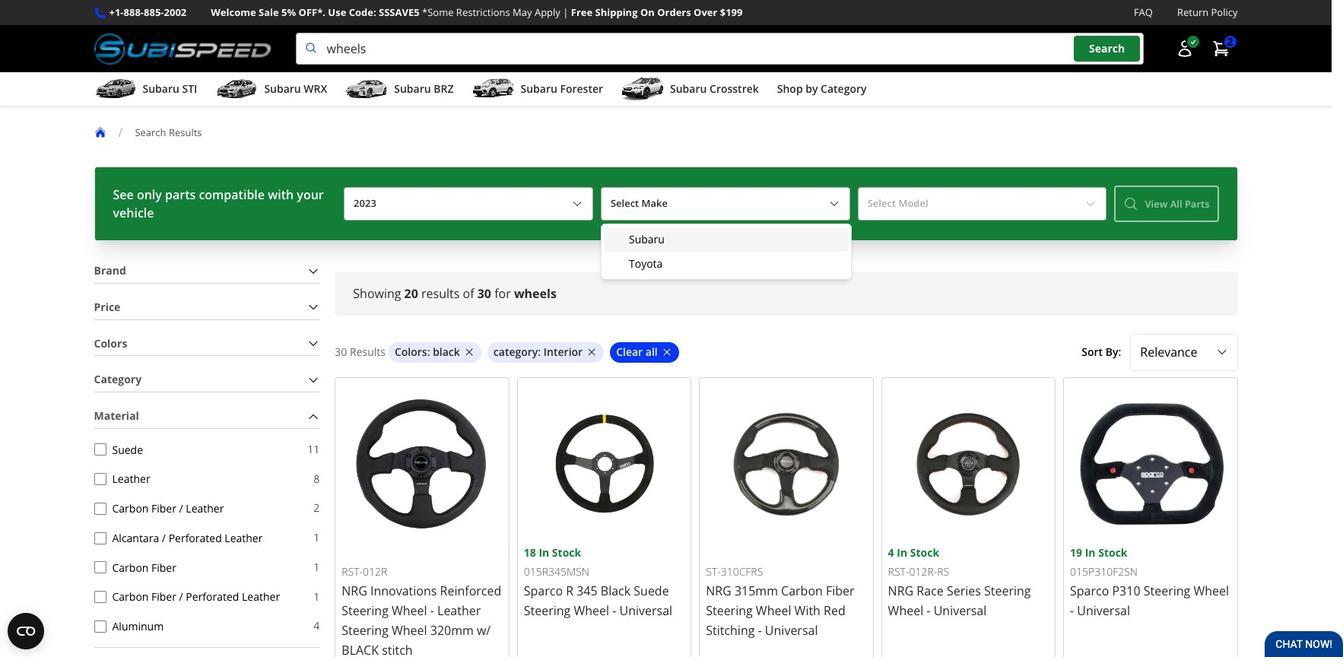Task type: vqa. For each thing, say whether or not it's contained in the screenshot.


Task type: locate. For each thing, give the bounding box(es) containing it.
2 stock from the left
[[910, 545, 939, 560]]

search
[[1089, 41, 1125, 56], [135, 125, 166, 139]]

stock inside 18 in stock 015r345msn
[[552, 545, 581, 560]]

310cfrs
[[721, 565, 763, 579]]

results
[[169, 125, 202, 139], [350, 345, 386, 359]]

st-310cfrs
[[706, 565, 763, 579]]

return policy
[[1177, 5, 1238, 19]]

1 vertical spatial 30
[[335, 345, 347, 359]]

012r-
[[909, 565, 937, 579]]

free
[[571, 5, 593, 19]]

search button
[[1074, 36, 1140, 62]]

1 stock from the left
[[552, 545, 581, 560]]

return
[[1177, 5, 1209, 19]]

0 horizontal spatial stock
[[552, 545, 581, 560]]

18
[[524, 545, 536, 560]]

category : interior
[[494, 345, 583, 359]]

1 vertical spatial search
[[135, 125, 166, 139]]

toyota
[[629, 256, 663, 271]]

compatible
[[199, 186, 265, 203]]

apply
[[535, 5, 560, 19]]

stock up 012r-
[[910, 545, 939, 560]]

faq
[[1134, 5, 1153, 19]]

in right 4 on the right of the page
[[897, 545, 908, 560]]

over
[[694, 5, 718, 19]]

1 in from the left
[[539, 545, 549, 560]]

may
[[513, 5, 532, 19]]

885-
[[144, 5, 164, 19]]

1 : from the left
[[427, 345, 430, 359]]

0 vertical spatial results
[[169, 125, 202, 139]]

2 rst- from the left
[[888, 565, 909, 579]]

2 in from the left
[[897, 545, 908, 560]]

stock up 015p310f2sn in the right bottom of the page
[[1098, 545, 1128, 560]]

0 horizontal spatial rst-
[[342, 565, 363, 579]]

rst-012r link
[[335, 377, 509, 657]]

: left 'interior'
[[538, 345, 541, 359]]

clear all
[[616, 345, 658, 359]]

in right 19
[[1085, 545, 1096, 560]]

results left the colors
[[350, 345, 386, 359]]

2 : from the left
[[538, 345, 541, 359]]

black
[[433, 345, 460, 359]]

all
[[646, 345, 658, 359]]

2002
[[164, 5, 187, 19]]

1 horizontal spatial rst-
[[888, 565, 909, 579]]

stock inside 19 in stock 015p310f2sn
[[1098, 545, 1128, 560]]

+1-888-885-2002 link
[[109, 5, 187, 21]]

:
[[427, 345, 430, 359], [538, 345, 541, 359]]

in right the 18 at the left of page
[[539, 545, 549, 560]]

clear
[[616, 345, 643, 359]]

vehicle
[[113, 205, 154, 221]]

in inside 4 in stock rst-012r-rs
[[897, 545, 908, 560]]

3 stock from the left
[[1098, 545, 1128, 560]]

0 vertical spatial search
[[1089, 41, 1125, 56]]

group
[[605, 227, 848, 276]]

in for 4
[[897, 545, 908, 560]]

0 horizontal spatial 30
[[335, 345, 347, 359]]

015p310f2sn
[[1070, 565, 1138, 579]]

1 horizontal spatial :
[[538, 345, 541, 359]]

1 horizontal spatial in
[[897, 545, 908, 560]]

0 vertical spatial 30
[[477, 285, 491, 302]]

30 left the colors
[[335, 345, 347, 359]]

0 horizontal spatial search
[[135, 125, 166, 139]]

30 right of
[[477, 285, 491, 302]]

stock up the 015r345msn
[[552, 545, 581, 560]]

use
[[328, 5, 346, 19]]

30
[[477, 285, 491, 302], [335, 345, 347, 359]]

see
[[113, 186, 134, 203]]

in for 19
[[1085, 545, 1096, 560]]

0 horizontal spatial in
[[539, 545, 549, 560]]

2 horizontal spatial stock
[[1098, 545, 1128, 560]]

1 vertical spatial results
[[350, 345, 386, 359]]

2
[[1227, 35, 1233, 49]]

welcome
[[211, 5, 256, 19]]

search for search
[[1089, 41, 1125, 56]]

sort by:
[[1082, 345, 1121, 359]]

results up parts
[[169, 125, 202, 139]]

in
[[539, 545, 549, 560], [897, 545, 908, 560], [1085, 545, 1096, 560]]

your
[[297, 186, 324, 203]]

sssave5
[[379, 5, 420, 19]]

rst-
[[342, 565, 363, 579], [888, 565, 909, 579]]

stock
[[552, 545, 581, 560], [910, 545, 939, 560], [1098, 545, 1128, 560]]

2 horizontal spatial in
[[1085, 545, 1096, 560]]

open widget image
[[8, 613, 44, 650]]

search inside button
[[1089, 41, 1125, 56]]

results for 30 results
[[350, 345, 386, 359]]

1 horizontal spatial results
[[350, 345, 386, 359]]

in inside 18 in stock 015r345msn
[[539, 545, 549, 560]]

wheels
[[514, 285, 557, 302]]

interior
[[544, 345, 583, 359]]

*some restrictions may apply | free shipping on orders over $199
[[422, 5, 743, 19]]

0 horizontal spatial :
[[427, 345, 430, 359]]

: for colors
[[427, 345, 430, 359]]

015r345msn
[[524, 565, 589, 579]]

in for 18
[[539, 545, 549, 560]]

welcome sale 5% off*. use code: sssave5
[[211, 5, 420, 19]]

stock inside 4 in stock rst-012r-rs
[[910, 545, 939, 560]]

: left black at the bottom of page
[[427, 345, 430, 359]]

30 results
[[335, 345, 386, 359]]

2 button
[[1204, 34, 1238, 64]]

sale
[[259, 5, 279, 19]]

rs
[[937, 565, 949, 579]]

rst-012r
[[342, 565, 387, 579]]

|
[[563, 5, 568, 19]]

3 in from the left
[[1085, 545, 1096, 560]]

*some
[[422, 5, 454, 19]]

results
[[421, 285, 460, 302]]

1 horizontal spatial stock
[[910, 545, 939, 560]]

1 horizontal spatial search
[[1089, 41, 1125, 56]]

1 horizontal spatial 30
[[477, 285, 491, 302]]

012r
[[363, 565, 387, 579]]

0 horizontal spatial results
[[169, 125, 202, 139]]

stock for rst-
[[910, 545, 939, 560]]

in inside 19 in stock 015p310f2sn
[[1085, 545, 1096, 560]]

: for category
[[538, 345, 541, 359]]



Task type: describe. For each thing, give the bounding box(es) containing it.
st-310cfrs link
[[699, 377, 874, 657]]

19
[[1070, 545, 1082, 560]]

restrictions
[[456, 5, 510, 19]]

search input field
[[296, 33, 1144, 65]]

stock for 015p310f2sn
[[1098, 545, 1128, 560]]

1 rst- from the left
[[342, 565, 363, 579]]

of
[[463, 285, 474, 302]]

/
[[118, 124, 123, 141]]

on
[[640, 5, 655, 19]]

st-
[[706, 565, 721, 579]]

colors
[[395, 345, 427, 359]]

+1-888-885-2002
[[109, 5, 187, 19]]

showing 20 results of 30 for wheels
[[353, 285, 557, 302]]

by:
[[1106, 345, 1121, 359]]

results for search results
[[169, 125, 202, 139]]

off*.
[[299, 5, 326, 19]]

rst- inside 4 in stock rst-012r-rs
[[888, 565, 909, 579]]

stock for 015r345msn
[[552, 545, 581, 560]]

search for search results
[[135, 125, 166, 139]]

888-
[[124, 5, 144, 19]]

see only parts compatible with your vehicle
[[113, 186, 324, 221]]

4
[[888, 545, 894, 560]]

category
[[494, 345, 538, 359]]

for
[[495, 285, 511, 302]]

20
[[404, 285, 418, 302]]

orders
[[657, 5, 691, 19]]

with
[[268, 186, 294, 203]]

group containing subaru
[[605, 227, 848, 276]]

18 in stock 015r345msn
[[524, 545, 589, 579]]

parts
[[165, 186, 196, 203]]

faq link
[[1134, 5, 1153, 21]]

return policy link
[[1177, 5, 1238, 21]]

showing
[[353, 285, 401, 302]]

search results
[[135, 125, 202, 139]]

search results link
[[135, 125, 214, 139]]

$199
[[720, 5, 743, 19]]

only
[[137, 186, 162, 203]]

4 in stock rst-012r-rs
[[888, 545, 949, 579]]

19 in stock 015p310f2sn
[[1070, 545, 1138, 579]]

+1-
[[109, 5, 124, 19]]

sort
[[1082, 345, 1103, 359]]

colors : black
[[395, 345, 460, 359]]

5%
[[281, 5, 296, 19]]

code:
[[349, 5, 376, 19]]

subaru
[[629, 232, 665, 246]]

policy
[[1211, 5, 1238, 19]]

shipping
[[595, 5, 638, 19]]



